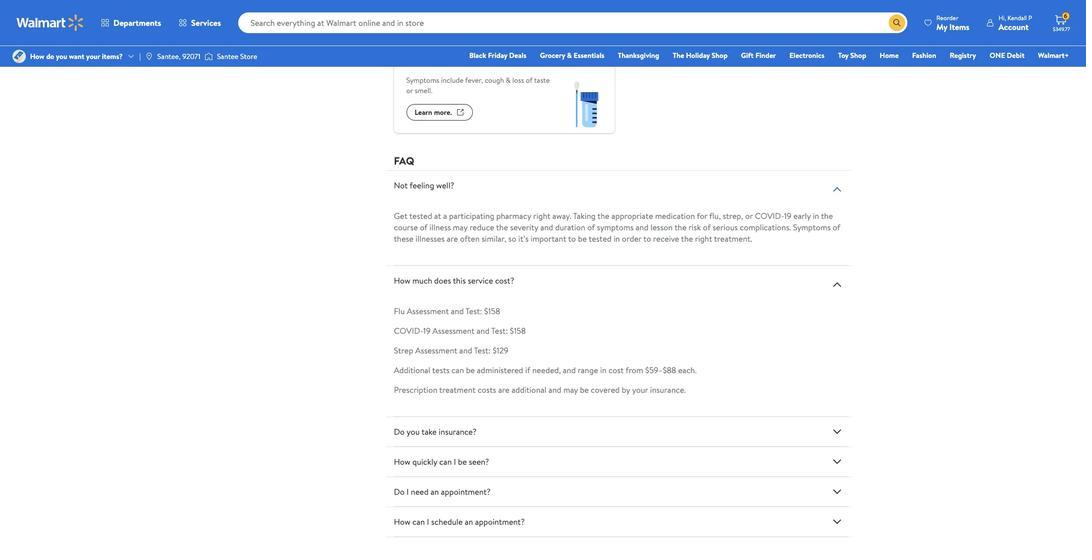 Task type: locate. For each thing, give the bounding box(es) containing it.
to
[[568, 233, 576, 245], [644, 233, 651, 245]]

costs
[[478, 384, 496, 396]]

i left seen?
[[454, 456, 456, 468]]

black friday deals link
[[465, 50, 531, 61]]

19 down flu assessment and test: $158
[[423, 325, 431, 337]]

0 vertical spatial or
[[406, 86, 413, 96]]

at
[[434, 210, 441, 222]]

0 horizontal spatial in
[[600, 365, 607, 376]]

1 vertical spatial or
[[745, 210, 753, 222]]

do left take
[[394, 426, 405, 438]]

tested left at
[[409, 210, 432, 222]]

0 vertical spatial symptoms
[[406, 75, 439, 86]]

test: left $129
[[474, 345, 491, 356]]

and
[[540, 222, 553, 233], [636, 222, 649, 233], [451, 306, 464, 317], [477, 325, 490, 337], [459, 345, 472, 356], [563, 365, 576, 376], [549, 384, 561, 396]]

covid-19. symptoms include fever, cough and loss of taste or smell. lean more. image
[[558, 76, 615, 133]]

tested down 'taking'
[[589, 233, 612, 245]]

serious
[[713, 222, 738, 233]]

strep
[[394, 345, 413, 356]]

1 vertical spatial $158
[[510, 325, 526, 337]]

from
[[626, 365, 643, 376]]

covid-19
[[406, 55, 448, 68]]

and up strep assessment and test: $129
[[477, 325, 490, 337]]

are left often
[[447, 233, 458, 245]]

of
[[526, 75, 533, 86], [420, 222, 428, 233], [587, 222, 595, 233], [703, 222, 711, 233], [833, 222, 841, 233]]

items
[[950, 21, 970, 32]]

 image left do
[[12, 50, 26, 63]]

0 vertical spatial tested
[[409, 210, 432, 222]]

assessment for strep
[[415, 345, 457, 356]]

symptoms
[[597, 222, 634, 233]]

an right schedule
[[465, 517, 473, 528]]

0 horizontal spatial to
[[568, 233, 576, 245]]

shop
[[712, 50, 728, 61], [851, 50, 866, 61]]

may down 'range' at the bottom right of page
[[563, 384, 578, 396]]

0 horizontal spatial you
[[56, 51, 67, 62]]

2 vertical spatial 19
[[423, 325, 431, 337]]

covered
[[591, 384, 620, 396]]

reorder
[[937, 13, 959, 22]]

learn inside button
[[415, 107, 432, 118]]

or
[[406, 86, 413, 96], [745, 210, 753, 222]]

in left order
[[614, 233, 620, 245]]

the left so
[[496, 222, 508, 233]]

and down covid-19 assessment and test: $158
[[459, 345, 472, 356]]

right
[[533, 210, 551, 222], [695, 233, 712, 245]]

be down 'taking'
[[578, 233, 587, 245]]

0 vertical spatial 19
[[439, 55, 448, 68]]

2 vertical spatial covid-
[[394, 325, 423, 337]]

2 horizontal spatial 19
[[784, 210, 792, 222]]

1 horizontal spatial &
[[567, 50, 572, 61]]

1 vertical spatial in
[[614, 233, 620, 245]]

treatment.
[[714, 233, 752, 245]]

2 do from the top
[[394, 487, 405, 498]]

0 horizontal spatial tested
[[409, 210, 432, 222]]

1 vertical spatial are
[[498, 384, 510, 396]]

 image right 92071
[[205, 51, 213, 62]]

0 vertical spatial appointment?
[[441, 487, 491, 498]]

fever,
[[465, 75, 483, 86]]

0 vertical spatial right
[[533, 210, 551, 222]]

0 vertical spatial are
[[447, 233, 458, 245]]

strep assessment and test: $129
[[394, 345, 509, 356]]

1 horizontal spatial or
[[745, 210, 753, 222]]

or inside get tested at a participating pharmacy right away. taking the appropriate medication for flu, strep, or covid-19 early in the course of illness may reduce the severity and duration of symptoms and lesson the risk of serious complications. symptoms of these illnesses are often similar, so it's important to be tested in order to receive the right treatment.
[[745, 210, 753, 222]]

your right want
[[86, 51, 100, 62]]

0 horizontal spatial symptoms
[[406, 75, 439, 86]]

0 horizontal spatial or
[[406, 86, 413, 96]]

one
[[990, 50, 1005, 61]]

away.
[[553, 210, 572, 222]]

1 horizontal spatial an
[[465, 517, 473, 528]]

0 horizontal spatial may
[[453, 222, 468, 233]]

of left illness
[[420, 222, 428, 233]]

1 do from the top
[[394, 426, 405, 438]]

schedule
[[431, 517, 463, 528]]

how
[[30, 51, 44, 62], [394, 275, 410, 287], [394, 456, 410, 468], [394, 517, 410, 528]]

an right need
[[431, 487, 439, 498]]

 image
[[12, 50, 26, 63], [205, 51, 213, 62]]

do you take insurance?
[[394, 426, 477, 438]]

symptoms down covid-19
[[406, 75, 439, 86]]

do left need
[[394, 487, 405, 498]]

may inside get tested at a participating pharmacy right away. taking the appropriate medication for flu, strep, or covid-19 early in the course of illness may reduce the severity and duration of symptoms and lesson the risk of serious complications. symptoms of these illnesses are often similar, so it's important to be tested in order to receive the right treatment.
[[453, 222, 468, 233]]

are inside get tested at a participating pharmacy right away. taking the appropriate medication for flu, strep, or covid-19 early in the course of illness may reduce the severity and duration of symptoms and lesson the risk of serious complications. symptoms of these illnesses are often similar, so it's important to be tested in order to receive the right treatment.
[[447, 233, 458, 245]]

to right important
[[568, 233, 576, 245]]

are right costs
[[498, 384, 510, 396]]

the right early
[[821, 210, 833, 222]]

range
[[578, 365, 598, 376]]

0 horizontal spatial &
[[506, 75, 511, 86]]

0 horizontal spatial i
[[407, 487, 409, 498]]

0 horizontal spatial $158
[[484, 306, 500, 317]]

do
[[394, 426, 405, 438], [394, 487, 405, 498]]

test: up $129
[[491, 325, 508, 337]]

prescription
[[394, 384, 437, 396]]

may right the a
[[453, 222, 468, 233]]

an
[[431, 487, 439, 498], [465, 517, 473, 528]]

0 vertical spatial covid-
[[406, 55, 439, 68]]

0 vertical spatial do
[[394, 426, 405, 438]]

1 vertical spatial covid-
[[755, 210, 784, 222]]

 image
[[145, 52, 153, 61]]

insurance?
[[439, 426, 477, 438]]

1 horizontal spatial you
[[407, 426, 420, 438]]

can
[[452, 365, 464, 376], [439, 456, 452, 468], [412, 517, 425, 528]]

1 horizontal spatial 19
[[439, 55, 448, 68]]

test: for $158
[[466, 306, 482, 317]]

how can i schedule an appointment?
[[394, 517, 525, 528]]

or left "smell."
[[406, 86, 413, 96]]

2 vertical spatial test:
[[474, 345, 491, 356]]

1 horizontal spatial symptoms
[[793, 222, 831, 233]]

1 vertical spatial your
[[632, 384, 648, 396]]

can for i
[[439, 456, 452, 468]]

$158 up the if
[[510, 325, 526, 337]]

1 vertical spatial i
[[407, 487, 409, 498]]

home
[[880, 50, 899, 61]]

toy shop
[[838, 50, 866, 61]]

1 vertical spatial symptoms
[[793, 222, 831, 233]]

& left loss
[[506, 75, 511, 86]]

assessment for flu
[[407, 306, 449, 317]]

the right receive
[[681, 233, 693, 245]]

thanksgiving link
[[613, 50, 664, 61]]

and down "needed,"
[[549, 384, 561, 396]]

$158
[[484, 306, 500, 317], [510, 325, 526, 337]]

how left do
[[30, 51, 44, 62]]

to right order
[[644, 233, 651, 245]]

taking
[[573, 210, 596, 222]]

0 horizontal spatial shop
[[712, 50, 728, 61]]

lesson
[[651, 222, 673, 233]]

strep,
[[723, 210, 743, 222]]

toy shop link
[[834, 50, 871, 61]]

home link
[[875, 50, 904, 61]]

how quickly can i be seen?
[[394, 456, 489, 468]]

1 horizontal spatial to
[[644, 233, 651, 245]]

&
[[567, 50, 572, 61], [506, 75, 511, 86]]

0 vertical spatial your
[[86, 51, 100, 62]]

can right "quickly"
[[439, 456, 452, 468]]

similar,
[[482, 233, 506, 245]]

items?
[[102, 51, 123, 62]]

do for do you take insurance?
[[394, 426, 405, 438]]

19 for covid-19 assessment and test: $158
[[423, 325, 431, 337]]

how left "quickly"
[[394, 456, 410, 468]]

assessment right the flu
[[407, 306, 449, 317]]

registry
[[950, 50, 976, 61]]

can right tests
[[452, 365, 464, 376]]

1 vertical spatial right
[[695, 233, 712, 245]]

do i need an appointment?
[[394, 487, 491, 498]]

symptoms
[[406, 75, 439, 86], [793, 222, 831, 233]]

you left take
[[407, 426, 420, 438]]

symptoms right complications.
[[793, 222, 831, 233]]

store
[[240, 51, 257, 62]]

the left risk
[[675, 222, 687, 233]]

in right early
[[813, 210, 819, 222]]

shop right holiday on the top right of the page
[[712, 50, 728, 61]]

0 horizontal spatial an
[[431, 487, 439, 498]]

how left much
[[394, 275, 410, 287]]

1 vertical spatial 19
[[784, 210, 792, 222]]

2 vertical spatial can
[[412, 517, 425, 528]]

right down for
[[695, 233, 712, 245]]

2 horizontal spatial i
[[454, 456, 456, 468]]

how for how much does this service cost?
[[394, 275, 410, 287]]

0 vertical spatial i
[[454, 456, 456, 468]]

my
[[937, 21, 948, 32]]

hi, kendall p account
[[999, 13, 1032, 32]]

how much does this service cost? image
[[831, 279, 844, 291]]

1 horizontal spatial shop
[[851, 50, 866, 61]]

1 horizontal spatial your
[[632, 384, 648, 396]]

i left need
[[407, 487, 409, 498]]

2 vertical spatial i
[[427, 517, 429, 528]]

symptoms inside get tested at a participating pharmacy right away. taking the appropriate medication for flu, strep, or covid-19 early in the course of illness may reduce the severity and duration of symptoms and lesson the risk of serious complications. symptoms of these illnesses are often similar, so it's important to be tested in order to receive the right treatment.
[[793, 222, 831, 233]]

$158 down service
[[484, 306, 500, 317]]

assessment up tests
[[415, 345, 457, 356]]

1 vertical spatial can
[[439, 456, 452, 468]]

0 horizontal spatial  image
[[12, 50, 26, 63]]

test:
[[466, 306, 482, 317], [491, 325, 508, 337], [474, 345, 491, 356]]

& right the grocery
[[567, 50, 572, 61]]

right left away.
[[533, 210, 551, 222]]

in left cost
[[600, 365, 607, 376]]

learn more.
[[415, 107, 452, 118]]

loss
[[512, 75, 524, 86]]

0 vertical spatial an
[[431, 487, 439, 498]]

assessment up strep assessment and test: $129
[[433, 325, 475, 337]]

and right 'severity' on the left of the page
[[540, 222, 553, 233]]

0 vertical spatial can
[[452, 365, 464, 376]]

1 horizontal spatial  image
[[205, 51, 213, 62]]

do i need an appointment? image
[[831, 486, 844, 498]]

more.
[[434, 107, 452, 118]]

test: up covid-19 assessment and test: $158
[[466, 306, 482, 317]]

seen?
[[469, 456, 489, 468]]

can left schedule
[[412, 517, 425, 528]]

or right strep,
[[745, 210, 753, 222]]

0 vertical spatial $158
[[484, 306, 500, 317]]

1 horizontal spatial are
[[498, 384, 510, 396]]

debit
[[1007, 50, 1025, 61]]

$129
[[493, 345, 509, 356]]

and left 'range' at the bottom right of page
[[563, 365, 576, 376]]

your right the by
[[632, 384, 648, 396]]

shop right toy on the right of page
[[851, 50, 866, 61]]

grocery
[[540, 50, 565, 61]]

covid- up the strep
[[394, 325, 423, 337]]

covid- left early
[[755, 210, 784, 222]]

1 horizontal spatial i
[[427, 517, 429, 528]]

1 vertical spatial may
[[563, 384, 578, 396]]

19 for covid-19
[[439, 55, 448, 68]]

of right loss
[[526, 75, 533, 86]]

covid- up "smell."
[[406, 55, 439, 68]]

not feeling well?
[[394, 180, 454, 191]]

gift finder
[[741, 50, 776, 61]]

be down 'range' at the bottom right of page
[[580, 384, 589, 396]]

1 vertical spatial do
[[394, 487, 405, 498]]

1 vertical spatial you
[[407, 426, 420, 438]]

i left schedule
[[427, 517, 429, 528]]

19 up the include
[[439, 55, 448, 68]]

0 horizontal spatial 19
[[423, 325, 431, 337]]

electronics
[[790, 50, 825, 61]]

additional
[[394, 365, 430, 376]]

2 horizontal spatial in
[[813, 210, 819, 222]]

0 horizontal spatial are
[[447, 233, 458, 245]]

0 vertical spatial test:
[[466, 306, 482, 317]]

& inside symptoms include fever, cough & loss of taste or smell.
[[506, 75, 511, 86]]

0 vertical spatial assessment
[[407, 306, 449, 317]]

you right do
[[56, 51, 67, 62]]

thanksgiving
[[618, 50, 659, 61]]

19 left early
[[784, 210, 792, 222]]

1 vertical spatial &
[[506, 75, 511, 86]]

cough
[[485, 75, 504, 86]]

of right early
[[833, 222, 841, 233]]

your
[[86, 51, 100, 62], [632, 384, 648, 396]]

more
[[434, 2, 451, 12]]

2 vertical spatial assessment
[[415, 345, 457, 356]]

$59–$88
[[645, 365, 676, 376]]

how left schedule
[[394, 517, 410, 528]]

1 horizontal spatial tested
[[589, 233, 612, 245]]

0 vertical spatial &
[[567, 50, 572, 61]]

0 vertical spatial may
[[453, 222, 468, 233]]

illnesses
[[416, 233, 445, 245]]

1 horizontal spatial in
[[614, 233, 620, 245]]

gift finder link
[[737, 50, 781, 61]]

1 vertical spatial an
[[465, 517, 473, 528]]

1 shop from the left
[[712, 50, 728, 61]]



Task type: vqa. For each thing, say whether or not it's contained in the screenshot.
can to the bottom
yes



Task type: describe. For each thing, give the bounding box(es) containing it.
service
[[468, 275, 493, 287]]

services
[[191, 17, 221, 28]]

electronics link
[[785, 50, 829, 61]]

how much does this service cost?
[[394, 275, 514, 287]]

0 horizontal spatial right
[[533, 210, 551, 222]]

be up treatment
[[466, 365, 475, 376]]

|
[[139, 51, 141, 62]]

1 vertical spatial test:
[[491, 325, 508, 337]]

santee
[[217, 51, 239, 62]]

 image for santee store
[[205, 51, 213, 62]]

much
[[412, 275, 432, 287]]

walmart image
[[17, 15, 84, 31]]

92071
[[182, 51, 200, 62]]

of inside symptoms include fever, cough & loss of taste or smell.
[[526, 75, 533, 86]]

not
[[394, 180, 408, 191]]

prescription treatment costs are additional and may be covered by your insurance.
[[394, 384, 686, 396]]

learn for learn more.
[[415, 107, 432, 118]]

duration
[[555, 222, 585, 233]]

0 vertical spatial you
[[56, 51, 67, 62]]

early
[[794, 210, 811, 222]]

can for be
[[452, 365, 464, 376]]

flu,
[[709, 210, 721, 222]]

how can i schedule an appointment? image
[[831, 516, 844, 528]]

not feeling well? image
[[831, 183, 844, 196]]

be left seen?
[[458, 456, 467, 468]]

covid- inside get tested at a participating pharmacy right away. taking the appropriate medication for flu, strep, or covid-19 early in the course of illness may reduce the severity and duration of symptoms and lesson the risk of serious complications. symptoms of these illnesses are often similar, so it's important to be tested in order to receive the right treatment.
[[755, 210, 784, 222]]

hi,
[[999, 13, 1006, 22]]

2 vertical spatial in
[[600, 365, 607, 376]]

santee,
[[157, 51, 181, 62]]

& inside grocery & essentials link
[[567, 50, 572, 61]]

essentials
[[574, 50, 605, 61]]

do
[[46, 51, 54, 62]]

smell.
[[415, 86, 433, 96]]

risk
[[689, 222, 701, 233]]

by
[[622, 384, 630, 396]]

how quickly can i be seen? image
[[831, 456, 844, 468]]

and left lesson
[[636, 222, 649, 233]]

include
[[441, 75, 464, 86]]

p
[[1029, 13, 1032, 22]]

how for how can i schedule an appointment?
[[394, 517, 410, 528]]

1 vertical spatial appointment?
[[475, 517, 525, 528]]

search icon image
[[893, 19, 901, 27]]

the right 'taking'
[[598, 210, 610, 222]]

grocery & essentials link
[[535, 50, 609, 61]]

2 shop from the left
[[851, 50, 866, 61]]

feeling
[[410, 180, 434, 191]]

how do you want your items?
[[30, 51, 123, 62]]

 image for how do you want your items?
[[12, 50, 26, 63]]

1 horizontal spatial right
[[695, 233, 712, 245]]

more
[[667, 2, 684, 12]]

of right risk
[[703, 222, 711, 233]]

black friday deals
[[469, 50, 527, 61]]

taste
[[534, 75, 550, 86]]

participating
[[449, 210, 494, 222]]

Search search field
[[238, 12, 908, 33]]

flu. symptoms include fever, chills, muscle ache and fatigue. learn more. image
[[791, 0, 848, 28]]

0 horizontal spatial your
[[86, 51, 100, 62]]

learn more
[[415, 2, 451, 12]]

how for how quickly can i be seen?
[[394, 456, 410, 468]]

for
[[697, 210, 708, 222]]

0 vertical spatial in
[[813, 210, 819, 222]]

black
[[469, 50, 486, 61]]

santee store
[[217, 51, 257, 62]]

strep throat. symptoms include pain when swallowing and a sore throat. learn more. image
[[558, 0, 615, 28]]

take
[[422, 426, 437, 438]]

get tested at a participating pharmacy right away. taking the appropriate medication for flu, strep, or covid-19 early in the course of illness may reduce the severity and duration of symptoms and lesson the risk of serious complications. symptoms of these illnesses are often similar, so it's important to be tested in order to receive the right treatment.
[[394, 210, 841, 245]]

one debit link
[[985, 50, 1030, 61]]

covid- for covid-19
[[406, 55, 439, 68]]

19 inside get tested at a participating pharmacy right away. taking the appropriate medication for flu, strep, or covid-19 early in the course of illness may reduce the severity and duration of symptoms and lesson the risk of serious complications. symptoms of these illnesses are often similar, so it's important to be tested in order to receive the right treatment.
[[784, 210, 792, 222]]

learn more button
[[640, 0, 704, 15]]

get
[[394, 210, 408, 222]]

departments
[[113, 17, 161, 28]]

santee, 92071
[[157, 51, 200, 62]]

appropriate
[[612, 210, 653, 222]]

one debit
[[990, 50, 1025, 61]]

reduce
[[470, 222, 494, 233]]

the holiday shop link
[[668, 50, 732, 61]]

course
[[394, 222, 418, 233]]

cost?
[[495, 275, 514, 287]]

reorder my items
[[937, 13, 970, 32]]

this
[[453, 275, 466, 287]]

6 $349.77
[[1053, 12, 1070, 33]]

learn for learn more
[[648, 2, 665, 12]]

learn more link
[[627, 0, 848, 28]]

if
[[525, 365, 530, 376]]

do you take insurance? image
[[831, 426, 844, 438]]

learn more
[[648, 2, 684, 12]]

toy
[[838, 50, 849, 61]]

1 vertical spatial tested
[[589, 233, 612, 245]]

tests
[[432, 365, 450, 376]]

cost
[[609, 365, 624, 376]]

does
[[434, 275, 451, 287]]

symptoms inside symptoms include fever, cough & loss of taste or smell.
[[406, 75, 439, 86]]

1 to from the left
[[568, 233, 576, 245]]

severity
[[510, 222, 538, 233]]

covid- for covid-19 assessment and test: $158
[[394, 325, 423, 337]]

the holiday shop
[[673, 50, 728, 61]]

$349.77
[[1053, 25, 1070, 33]]

services button
[[170, 10, 230, 35]]

learn more link
[[394, 0, 615, 28]]

flu assessment and test: $158
[[394, 306, 500, 317]]

Walmart Site-Wide search field
[[238, 12, 908, 33]]

1 horizontal spatial may
[[563, 384, 578, 396]]

or inside symptoms include fever, cough & loss of taste or smell.
[[406, 86, 413, 96]]

illness
[[430, 222, 451, 233]]

it's
[[518, 233, 529, 245]]

1 horizontal spatial $158
[[510, 325, 526, 337]]

how for how do you want your items?
[[30, 51, 44, 62]]

of right duration
[[587, 222, 595, 233]]

additional
[[512, 384, 547, 396]]

insurance.
[[650, 384, 686, 396]]

be inside get tested at a participating pharmacy right away. taking the appropriate medication for flu, strep, or covid-19 early in the course of illness may reduce the severity and duration of symptoms and lesson the risk of serious complications. symptoms of these illnesses are often similar, so it's important to be tested in order to receive the right treatment.
[[578, 233, 587, 245]]

test: for $129
[[474, 345, 491, 356]]

needed,
[[532, 365, 561, 376]]

covid-19 assessment and test: $158
[[394, 325, 526, 337]]

each.
[[678, 365, 697, 376]]

pharmacy
[[496, 210, 531, 222]]

walmart+
[[1038, 50, 1069, 61]]

1 vertical spatial assessment
[[433, 325, 475, 337]]

often
[[460, 233, 480, 245]]

2 to from the left
[[644, 233, 651, 245]]

administered
[[477, 365, 523, 376]]

additional tests can be administered if needed, and range in cost from $59–$88 each.
[[394, 365, 697, 376]]

and up covid-19 assessment and test: $158
[[451, 306, 464, 317]]

do for do i need an appointment?
[[394, 487, 405, 498]]

fashion link
[[908, 50, 941, 61]]

quickly
[[412, 456, 437, 468]]

learn for learn more
[[415, 2, 432, 12]]



